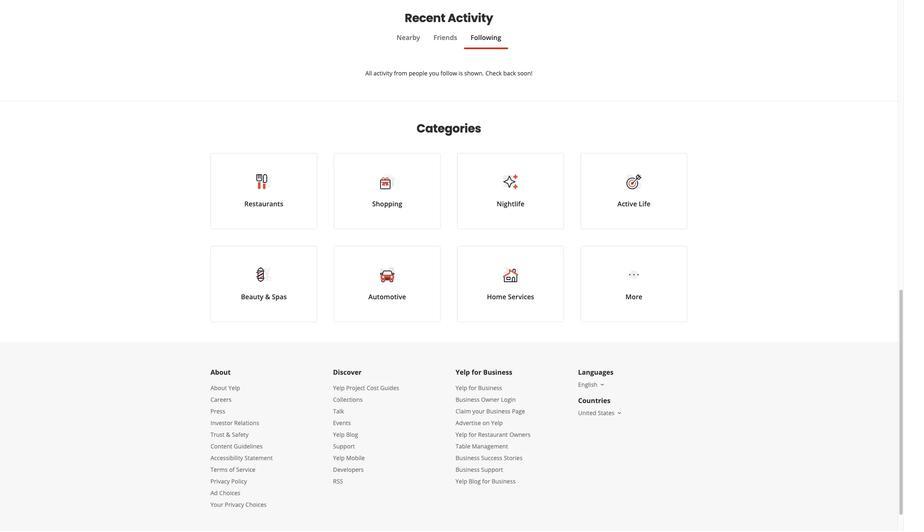 Task type: locate. For each thing, give the bounding box(es) containing it.
careers link
[[211, 396, 232, 404]]

discover
[[333, 368, 362, 377]]

1 horizontal spatial choices
[[246, 501, 267, 509]]

following
[[471, 33, 502, 42]]

business
[[483, 368, 513, 377], [478, 384, 502, 392], [456, 396, 480, 404], [487, 408, 511, 415], [456, 454, 480, 462], [456, 466, 480, 474], [492, 478, 516, 486]]

0 horizontal spatial support
[[333, 443, 355, 450]]

& right trust
[[226, 431, 230, 439]]

login
[[501, 396, 516, 404]]

beauty & spas
[[241, 292, 287, 302]]

1 vertical spatial about
[[211, 384, 227, 392]]

&
[[265, 292, 270, 302], [226, 431, 230, 439]]

for down business support link
[[483, 478, 490, 486]]

yelp down events link on the left bottom of the page
[[333, 431, 345, 439]]

0 horizontal spatial choices
[[219, 489, 241, 497]]

tab list
[[211, 33, 688, 49]]

1 about from the top
[[211, 368, 231, 377]]

restaurant
[[478, 431, 508, 439]]

support down yelp blog link
[[333, 443, 355, 450]]

languages
[[579, 368, 614, 377]]

yelp down business support link
[[456, 478, 468, 486]]

about for about yelp careers press investor relations trust & safety content guidelines accessibility statement terms of service privacy policy ad choices your privacy choices
[[211, 384, 227, 392]]

& left 'spas'
[[265, 292, 270, 302]]

1 horizontal spatial blog
[[469, 478, 481, 486]]

shown.
[[465, 69, 484, 77]]

0 vertical spatial &
[[265, 292, 270, 302]]

yelp project cost guides link
[[333, 384, 399, 392]]

services
[[508, 292, 535, 302]]

terms
[[211, 466, 228, 474]]

united states
[[579, 409, 615, 417]]

blog inside yelp project cost guides collections talk events yelp blog support yelp mobile developers rss
[[346, 431, 358, 439]]

check
[[486, 69, 502, 77]]

page
[[512, 408, 526, 415]]

yelp mobile link
[[333, 454, 365, 462]]

business up claim on the right bottom of page
[[456, 396, 480, 404]]

0 vertical spatial support
[[333, 443, 355, 450]]

2 about from the top
[[211, 384, 227, 392]]

1 vertical spatial privacy
[[225, 501, 244, 509]]

friends
[[434, 33, 458, 42]]

blog down business support link
[[469, 478, 481, 486]]

yelp up claim on the right bottom of page
[[456, 384, 468, 392]]

16 chevron down v2 image
[[600, 382, 606, 388]]

press link
[[211, 408, 225, 415]]

about up about yelp link
[[211, 368, 231, 377]]

people
[[409, 69, 428, 77]]

collections
[[333, 396, 363, 404]]

privacy policy link
[[211, 478, 247, 486]]

advertise on yelp link
[[456, 419, 503, 427]]

collections link
[[333, 396, 363, 404]]

more link
[[581, 246, 688, 322]]

explore recent activity section section
[[211, 0, 688, 101]]

yelp for business
[[456, 368, 513, 377]]

& inside category navigation section navigation
[[265, 292, 270, 302]]

yelp up careers link
[[229, 384, 240, 392]]

soon!
[[518, 69, 533, 77]]

investor
[[211, 419, 233, 427]]

1 vertical spatial support
[[481, 466, 503, 474]]

is
[[459, 69, 463, 77]]

your privacy choices link
[[211, 501, 267, 509]]

1 vertical spatial blog
[[469, 478, 481, 486]]

business success stories link
[[456, 454, 523, 462]]

activity
[[448, 10, 493, 26]]

yelp inside "about yelp careers press investor relations trust & safety content guidelines accessibility statement terms of service privacy policy ad choices your privacy choices"
[[229, 384, 240, 392]]

yelp for business business owner login claim your business page advertise on yelp yelp for restaurant owners table management business success stories business support yelp blog for business
[[456, 384, 531, 486]]

choices
[[219, 489, 241, 497], [246, 501, 267, 509]]

0 vertical spatial blog
[[346, 431, 358, 439]]

advertise
[[456, 419, 481, 427]]

all activity from people you follow is shown. check back soon!
[[366, 69, 533, 77]]

support
[[333, 443, 355, 450], [481, 466, 503, 474]]

support down success
[[481, 466, 503, 474]]

ad
[[211, 489, 218, 497]]

blog up support link
[[346, 431, 358, 439]]

yelp up yelp for business link
[[456, 368, 470, 377]]

about inside "about yelp careers press investor relations trust & safety content guidelines accessibility statement terms of service privacy policy ad choices your privacy choices"
[[211, 384, 227, 392]]

yelp for restaurant owners link
[[456, 431, 531, 439]]

about up careers link
[[211, 384, 227, 392]]

0 vertical spatial choices
[[219, 489, 241, 497]]

choices down policy
[[246, 501, 267, 509]]

0 horizontal spatial &
[[226, 431, 230, 439]]

developers
[[333, 466, 364, 474]]

yelp right on at the bottom right of the page
[[492, 419, 503, 427]]

yelp project cost guides collections talk events yelp blog support yelp mobile developers rss
[[333, 384, 399, 486]]

yelp
[[456, 368, 470, 377], [229, 384, 240, 392], [333, 384, 345, 392], [456, 384, 468, 392], [492, 419, 503, 427], [333, 431, 345, 439], [456, 431, 468, 439], [333, 454, 345, 462], [456, 478, 468, 486]]

owner
[[481, 396, 500, 404]]

beauty & spas link
[[211, 246, 317, 322]]

16 chevron down v2 image
[[617, 410, 623, 417]]

developers link
[[333, 466, 364, 474]]

your
[[473, 408, 485, 415]]

events link
[[333, 419, 351, 427]]

statement
[[245, 454, 273, 462]]

category navigation section navigation
[[202, 101, 696, 342]]

guides
[[381, 384, 399, 392]]

yelp down support link
[[333, 454, 345, 462]]

ad choices link
[[211, 489, 241, 497]]

countries
[[579, 396, 611, 405]]

active life
[[618, 199, 651, 209]]

spas
[[272, 292, 287, 302]]

1 horizontal spatial support
[[481, 466, 503, 474]]

active
[[618, 199, 637, 209]]

0 vertical spatial about
[[211, 368, 231, 377]]

trust
[[211, 431, 225, 439]]

privacy down ad choices link at the left
[[225, 501, 244, 509]]

active life link
[[581, 153, 688, 229]]

1 horizontal spatial &
[[265, 292, 270, 302]]

from
[[394, 69, 408, 77]]

business down stories
[[492, 478, 516, 486]]

privacy down terms
[[211, 478, 230, 486]]

business down owner
[[487, 408, 511, 415]]

restaurants
[[245, 199, 284, 209]]

your
[[211, 501, 223, 509]]

1 vertical spatial &
[[226, 431, 230, 439]]

categories
[[417, 121, 482, 137]]

0 horizontal spatial blog
[[346, 431, 358, 439]]

choices down the privacy policy link on the bottom of the page
[[219, 489, 241, 497]]

support link
[[333, 443, 355, 450]]

activity
[[374, 69, 393, 77]]



Task type: vqa. For each thing, say whether or not it's contained in the screenshot.
English popup button
yes



Task type: describe. For each thing, give the bounding box(es) containing it.
careers
[[211, 396, 232, 404]]

home
[[487, 292, 507, 302]]

cost
[[367, 384, 379, 392]]

claim
[[456, 408, 471, 415]]

nightlife link
[[458, 153, 564, 229]]

trust & safety link
[[211, 431, 249, 439]]

english button
[[579, 381, 606, 389]]

home services
[[487, 292, 535, 302]]

accessibility
[[211, 454, 243, 462]]

terms of service link
[[211, 466, 256, 474]]

english
[[579, 381, 598, 389]]

business owner login link
[[456, 396, 516, 404]]

business up yelp for business link
[[483, 368, 513, 377]]

follow
[[441, 69, 457, 77]]

for up yelp for business link
[[472, 368, 482, 377]]

talk link
[[333, 408, 344, 415]]

home services link
[[458, 246, 564, 322]]

recent activity
[[405, 10, 493, 26]]

mobile
[[346, 454, 365, 462]]

investor relations link
[[211, 419, 259, 427]]

business support link
[[456, 466, 503, 474]]

0 vertical spatial privacy
[[211, 478, 230, 486]]

safety
[[232, 431, 249, 439]]

tab list containing nearby
[[211, 33, 688, 49]]

about yelp link
[[211, 384, 240, 392]]

of
[[229, 466, 235, 474]]

automotive link
[[334, 246, 441, 322]]

rss link
[[333, 478, 343, 486]]

shopping
[[372, 199, 403, 209]]

success
[[481, 454, 503, 462]]

policy
[[231, 478, 247, 486]]

about for about
[[211, 368, 231, 377]]

states
[[598, 409, 615, 417]]

more
[[626, 292, 643, 302]]

nightlife
[[497, 199, 525, 209]]

back
[[504, 69, 516, 77]]

yelp up collections "link"
[[333, 384, 345, 392]]

owners
[[510, 431, 531, 439]]

business up the yelp blog for business link
[[456, 466, 480, 474]]

table management link
[[456, 443, 508, 450]]

business up owner
[[478, 384, 502, 392]]

united
[[579, 409, 597, 417]]

on
[[483, 419, 490, 427]]

yelp up 'table' in the right of the page
[[456, 431, 468, 439]]

support inside yelp for business business owner login claim your business page advertise on yelp yelp for restaurant owners table management business success stories business support yelp blog for business
[[481, 466, 503, 474]]

press
[[211, 408, 225, 415]]

content guidelines link
[[211, 443, 263, 450]]

claim your business page link
[[456, 408, 526, 415]]

yelp blog link
[[333, 431, 358, 439]]

you
[[429, 69, 439, 77]]

support inside yelp project cost guides collections talk events yelp blog support yelp mobile developers rss
[[333, 443, 355, 450]]

all
[[366, 69, 372, 77]]

united states button
[[579, 409, 623, 417]]

project
[[346, 384, 365, 392]]

content
[[211, 443, 232, 450]]

for up business owner login link
[[469, 384, 477, 392]]

accessibility statement link
[[211, 454, 273, 462]]

nearby
[[397, 33, 420, 42]]

events
[[333, 419, 351, 427]]

service
[[236, 466, 256, 474]]

life
[[639, 199, 651, 209]]

shopping link
[[334, 153, 441, 229]]

for down advertise
[[469, 431, 477, 439]]

& inside "about yelp careers press investor relations trust & safety content guidelines accessibility statement terms of service privacy policy ad choices your privacy choices"
[[226, 431, 230, 439]]

restaurants link
[[211, 153, 317, 229]]

relations
[[234, 419, 259, 427]]

stories
[[504, 454, 523, 462]]

about yelp careers press investor relations trust & safety content guidelines accessibility statement terms of service privacy policy ad choices your privacy choices
[[211, 384, 273, 509]]

blog inside yelp for business business owner login claim your business page advertise on yelp yelp for restaurant owners table management business success stories business support yelp blog for business
[[469, 478, 481, 486]]

table
[[456, 443, 471, 450]]

business down 'table' in the right of the page
[[456, 454, 480, 462]]

recent
[[405, 10, 446, 26]]

yelp blog for business link
[[456, 478, 516, 486]]

1 vertical spatial choices
[[246, 501, 267, 509]]

yelp for business link
[[456, 384, 502, 392]]

talk
[[333, 408, 344, 415]]

management
[[472, 443, 508, 450]]

guidelines
[[234, 443, 263, 450]]



